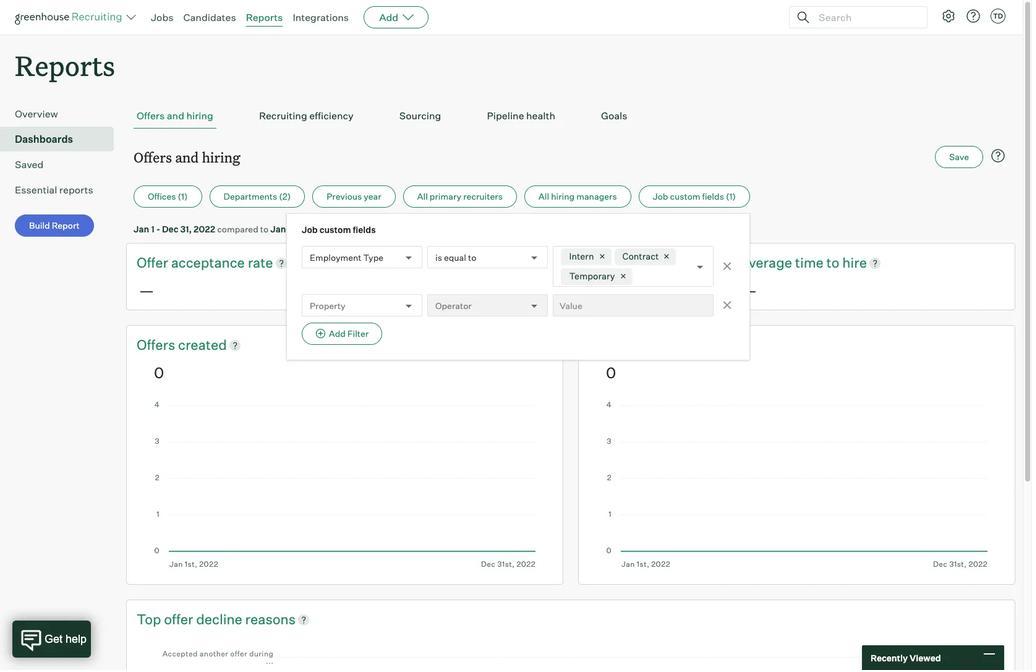 Task type: describe. For each thing, give the bounding box(es) containing it.
departments
[[224, 191, 277, 202]]

all for all hiring managers
[[539, 191, 550, 202]]

jobs
[[151, 11, 174, 24]]

recruiting
[[259, 110, 307, 122]]

offers and hiring inside button
[[137, 110, 213, 122]]

efficiency
[[310, 110, 354, 122]]

property
[[310, 301, 346, 311]]

Value text field
[[553, 295, 714, 317]]

custom for job custom fields
[[320, 225, 351, 235]]

candidates
[[183, 11, 236, 24]]

hire link
[[843, 254, 868, 273]]

previous
[[327, 191, 362, 202]]

essential reports
[[15, 184, 93, 196]]

add filter
[[329, 329, 369, 339]]

average for fill
[[438, 254, 491, 271]]

build
[[29, 220, 50, 231]]

0 vertical spatial reports
[[246, 11, 283, 24]]

offer link
[[137, 254, 171, 273]]

offer link
[[164, 611, 196, 630]]

reasons
[[245, 611, 296, 628]]

rate
[[248, 254, 273, 271]]

rate link
[[248, 254, 273, 273]]

2 vertical spatial offers
[[137, 337, 178, 353]]

intern
[[570, 251, 594, 262]]

1 0 from the left
[[154, 364, 164, 382]]

top
[[137, 611, 161, 628]]

configure image
[[942, 9, 957, 24]]

job for job custom fields (1)
[[653, 191, 669, 202]]

1 dec from the left
[[162, 224, 179, 235]]

build report button
[[15, 215, 94, 237]]

acceptance
[[171, 254, 245, 271]]

employment type
[[310, 252, 384, 263]]

integrations link
[[293, 11, 349, 24]]

type
[[364, 252, 384, 263]]

fields for job custom fields
[[353, 225, 376, 235]]

2 - from the left
[[293, 224, 297, 235]]

integrations
[[293, 11, 349, 24]]

all hiring managers button
[[525, 186, 632, 208]]

pipeline health button
[[484, 103, 559, 129]]

viewed
[[910, 653, 942, 664]]

to link for hire
[[827, 254, 843, 273]]

2 31, from the left
[[317, 224, 329, 235]]

1 vertical spatial hiring
[[202, 148, 240, 167]]

1 1 from the left
[[151, 224, 155, 235]]

employment
[[310, 252, 362, 263]]

1 31, from the left
[[180, 224, 192, 235]]

— for hire
[[742, 282, 757, 300]]

add for add
[[379, 11, 399, 24]]

all primary recruiters button
[[403, 186, 517, 208]]

2 dec from the left
[[299, 224, 315, 235]]

job custom fields (1) button
[[639, 186, 751, 208]]

filter
[[348, 329, 369, 339]]

1 vertical spatial and
[[175, 148, 199, 167]]

hire
[[843, 254, 868, 271]]

is equal to
[[436, 252, 477, 263]]

all primary recruiters
[[417, 191, 503, 202]]

previous year
[[327, 191, 382, 202]]

departments (2)
[[224, 191, 291, 202]]

job custom fields
[[302, 225, 376, 235]]

all for all primary recruiters
[[417, 191, 428, 202]]

average for hire
[[740, 254, 793, 271]]

offers link
[[137, 336, 178, 355]]

reports
[[59, 184, 93, 196]]

is
[[436, 252, 442, 263]]

jobs link
[[151, 11, 174, 24]]

td
[[994, 12, 1004, 20]]

time for hire
[[796, 254, 824, 271]]

1 vertical spatial reports
[[15, 47, 115, 84]]

job custom fields (1)
[[653, 191, 736, 202]]

pipeline health
[[487, 110, 556, 122]]

1 — from the left
[[139, 282, 154, 300]]

0 vertical spatial hiring
[[187, 110, 213, 122]]

fill link
[[541, 254, 556, 273]]

Search text field
[[816, 8, 916, 26]]

essential reports link
[[15, 183, 109, 198]]

offer
[[164, 611, 193, 628]]

previous year button
[[313, 186, 396, 208]]

add filter button
[[302, 323, 382, 345]]

time link for fill
[[494, 254, 526, 273]]

health
[[527, 110, 556, 122]]

recruiters
[[464, 191, 503, 202]]

job for job custom fields
[[302, 225, 318, 235]]

decline link
[[196, 611, 245, 630]]

overview
[[15, 108, 58, 120]]

recruiting efficiency button
[[256, 103, 357, 129]]

tab list containing offers and hiring
[[134, 103, 1009, 129]]

top offer decline
[[137, 611, 245, 628]]

fill
[[541, 254, 556, 271]]

greenhouse recruiting image
[[15, 10, 126, 25]]



Task type: locate. For each thing, give the bounding box(es) containing it.
time
[[494, 254, 523, 271], [796, 254, 824, 271]]

2021
[[331, 224, 351, 235]]

job inside button
[[653, 191, 669, 202]]

offers
[[137, 110, 165, 122], [134, 148, 172, 167], [137, 337, 178, 353]]

1 to link from the left
[[526, 254, 541, 273]]

fields inside job custom fields (1) button
[[703, 191, 725, 202]]

offices (1) button
[[134, 186, 202, 208]]

and
[[167, 110, 184, 122], [175, 148, 199, 167]]

to link
[[526, 254, 541, 273], [827, 254, 843, 273]]

to right compared
[[260, 224, 269, 235]]

fields
[[703, 191, 725, 202], [353, 225, 376, 235]]

average link for hire
[[740, 254, 796, 273]]

time link
[[494, 254, 526, 273], [796, 254, 827, 273]]

reports down greenhouse recruiting image
[[15, 47, 115, 84]]

0 horizontal spatial average time to
[[438, 254, 541, 271]]

1 horizontal spatial average time to
[[740, 254, 843, 271]]

0 horizontal spatial -
[[156, 224, 160, 235]]

0 horizontal spatial 0
[[154, 364, 164, 382]]

1 time from the left
[[494, 254, 523, 271]]

overview link
[[15, 107, 109, 121]]

2 time from the left
[[796, 254, 824, 271]]

offices (1)
[[148, 191, 188, 202]]

2 to link from the left
[[827, 254, 843, 273]]

add inside popup button
[[379, 11, 399, 24]]

created link
[[178, 336, 227, 355]]

goals
[[601, 110, 628, 122]]

1 vertical spatial offers and hiring
[[134, 148, 240, 167]]

saved link
[[15, 157, 109, 172]]

save button
[[936, 146, 984, 168]]

contract
[[623, 251, 659, 262]]

recently
[[871, 653, 908, 664]]

2 (1) from the left
[[726, 191, 736, 202]]

acceptance link
[[171, 254, 248, 273]]

2022
[[194, 224, 215, 235]]

jan
[[134, 224, 149, 235], [271, 224, 286, 235]]

average time to for hire
[[740, 254, 843, 271]]

-
[[156, 224, 160, 235], [293, 224, 297, 235]]

2 average from the left
[[740, 254, 793, 271]]

offices
[[148, 191, 176, 202]]

0 vertical spatial offers
[[137, 110, 165, 122]]

dec left 2021
[[299, 224, 315, 235]]

tab list
[[134, 103, 1009, 129]]

all inside all hiring managers button
[[539, 191, 550, 202]]

dec down offices (1) button
[[162, 224, 179, 235]]

build report
[[29, 220, 80, 231]]

add button
[[364, 6, 429, 28]]

1 down (2)
[[288, 224, 291, 235]]

0 horizontal spatial time link
[[494, 254, 526, 273]]

31, left 2022
[[180, 224, 192, 235]]

recruiting efficiency
[[259, 110, 354, 122]]

1 horizontal spatial reports
[[246, 11, 283, 24]]

reasons link
[[245, 611, 296, 630]]

0 vertical spatial add
[[379, 11, 399, 24]]

0 horizontal spatial —
[[139, 282, 154, 300]]

jan down (2)
[[271, 224, 286, 235]]

td button
[[991, 9, 1006, 24]]

1 - from the left
[[156, 224, 160, 235]]

1 vertical spatial offers
[[134, 148, 172, 167]]

0 vertical spatial offers and hiring
[[137, 110, 213, 122]]

1 vertical spatial add
[[329, 329, 346, 339]]

1 up offer
[[151, 224, 155, 235]]

faq image
[[991, 149, 1006, 163]]

1 all from the left
[[417, 191, 428, 202]]

add for add filter
[[329, 329, 346, 339]]

1 horizontal spatial dec
[[299, 224, 315, 235]]

average time to for fill
[[438, 254, 541, 271]]

0 horizontal spatial add
[[329, 329, 346, 339]]

save
[[950, 152, 970, 162]]

dashboards
[[15, 133, 73, 146]]

add
[[379, 11, 399, 24], [329, 329, 346, 339]]

goals button
[[598, 103, 631, 129]]

sourcing
[[400, 110, 441, 122]]

0 horizontal spatial average link
[[438, 254, 494, 273]]

1 horizontal spatial time link
[[796, 254, 827, 273]]

0 horizontal spatial 31,
[[180, 224, 192, 235]]

0
[[154, 364, 164, 382], [606, 364, 617, 382]]

managers
[[577, 191, 617, 202]]

0 horizontal spatial custom
[[320, 225, 351, 235]]

compared
[[217, 224, 259, 235]]

offers and hiring
[[137, 110, 213, 122], [134, 148, 240, 167]]

1 horizontal spatial —
[[441, 282, 456, 300]]

time left fill
[[494, 254, 523, 271]]

xychart image
[[154, 402, 536, 569], [606, 402, 988, 569], [154, 641, 988, 671]]

1 horizontal spatial 0
[[606, 364, 617, 382]]

2 horizontal spatial —
[[742, 282, 757, 300]]

pipeline
[[487, 110, 525, 122]]

custom for job custom fields (1)
[[670, 191, 701, 202]]

saved
[[15, 159, 44, 171]]

- down offices
[[156, 224, 160, 235]]

top link
[[137, 611, 164, 630]]

2 1 from the left
[[288, 224, 291, 235]]

all hiring managers
[[539, 191, 617, 202]]

all left primary
[[417, 191, 428, 202]]

reports
[[246, 11, 283, 24], [15, 47, 115, 84]]

1 horizontal spatial -
[[293, 224, 297, 235]]

31,
[[180, 224, 192, 235], [317, 224, 329, 235]]

recently viewed
[[871, 653, 942, 664]]

0 vertical spatial fields
[[703, 191, 725, 202]]

reports link
[[246, 11, 283, 24]]

1 horizontal spatial time
[[796, 254, 824, 271]]

year
[[364, 191, 382, 202]]

1 horizontal spatial average link
[[740, 254, 796, 273]]

average
[[438, 254, 491, 271], [740, 254, 793, 271]]

2 jan from the left
[[271, 224, 286, 235]]

(1) inside offices (1) button
[[178, 191, 188, 202]]

primary
[[430, 191, 462, 202]]

temporary
[[570, 271, 615, 282]]

1 vertical spatial custom
[[320, 225, 351, 235]]

time link left hire link on the right top
[[796, 254, 827, 273]]

2 vertical spatial hiring
[[551, 191, 575, 202]]

jan 1 - dec 31, 2022 compared to jan 1 - dec 31, 2021
[[134, 224, 351, 235]]

0 horizontal spatial dec
[[162, 224, 179, 235]]

2 average time to from the left
[[740, 254, 843, 271]]

1 horizontal spatial jan
[[271, 224, 286, 235]]

0 horizontal spatial reports
[[15, 47, 115, 84]]

2 time link from the left
[[796, 254, 827, 273]]

to link for fill
[[526, 254, 541, 273]]

0 horizontal spatial time
[[494, 254, 523, 271]]

essential
[[15, 184, 57, 196]]

fields for job custom fields (1)
[[703, 191, 725, 202]]

custom inside button
[[670, 191, 701, 202]]

1 average time to from the left
[[438, 254, 541, 271]]

offers inside button
[[137, 110, 165, 122]]

time for fill
[[494, 254, 523, 271]]

(1) inside job custom fields (1) button
[[726, 191, 736, 202]]

(2)
[[279, 191, 291, 202]]

1 (1) from the left
[[178, 191, 188, 202]]

average link for fill
[[438, 254, 494, 273]]

to right equal
[[468, 252, 477, 263]]

1 horizontal spatial fields
[[703, 191, 725, 202]]

reports right candidates link
[[246, 11, 283, 24]]

custom
[[670, 191, 701, 202], [320, 225, 351, 235]]

jan up offer
[[134, 224, 149, 235]]

and inside button
[[167, 110, 184, 122]]

offer
[[137, 254, 168, 271]]

1 vertical spatial fields
[[353, 225, 376, 235]]

offer acceptance
[[137, 254, 248, 271]]

3 — from the left
[[742, 282, 757, 300]]

0 horizontal spatial job
[[302, 225, 318, 235]]

departments (2) button
[[210, 186, 305, 208]]

0 vertical spatial and
[[167, 110, 184, 122]]

1 vertical spatial job
[[302, 225, 318, 235]]

1 time link from the left
[[494, 254, 526, 273]]

1 horizontal spatial 1
[[288, 224, 291, 235]]

time link left fill link
[[494, 254, 526, 273]]

all inside all primary recruiters button
[[417, 191, 428, 202]]

td button
[[989, 6, 1009, 26]]

1 horizontal spatial job
[[653, 191, 669, 202]]

0 horizontal spatial (1)
[[178, 191, 188, 202]]

0 horizontal spatial all
[[417, 191, 428, 202]]

2 all from the left
[[539, 191, 550, 202]]

— for fill
[[441, 282, 456, 300]]

1 average link from the left
[[438, 254, 494, 273]]

0 horizontal spatial 1
[[151, 224, 155, 235]]

2 average link from the left
[[740, 254, 796, 273]]

2 — from the left
[[441, 282, 456, 300]]

1 horizontal spatial 31,
[[317, 224, 329, 235]]

created
[[178, 337, 227, 353]]

0 horizontal spatial average
[[438, 254, 491, 271]]

31, left 2021
[[317, 224, 329, 235]]

0 horizontal spatial jan
[[134, 224, 149, 235]]

0 horizontal spatial fields
[[353, 225, 376, 235]]

0 vertical spatial custom
[[670, 191, 701, 202]]

1 horizontal spatial custom
[[670, 191, 701, 202]]

0 horizontal spatial to link
[[526, 254, 541, 273]]

dashboards link
[[15, 132, 109, 147]]

hiring
[[187, 110, 213, 122], [202, 148, 240, 167], [551, 191, 575, 202]]

time link for hire
[[796, 254, 827, 273]]

2 0 from the left
[[606, 364, 617, 382]]

all left managers
[[539, 191, 550, 202]]

to left fill
[[526, 254, 539, 271]]

- left job custom fields on the left top
[[293, 224, 297, 235]]

add inside button
[[329, 329, 346, 339]]

1 horizontal spatial (1)
[[726, 191, 736, 202]]

to left hire
[[827, 254, 840, 271]]

1 average from the left
[[438, 254, 491, 271]]

1 horizontal spatial add
[[379, 11, 399, 24]]

1 horizontal spatial all
[[539, 191, 550, 202]]

offers and hiring button
[[134, 103, 217, 129]]

0 vertical spatial job
[[653, 191, 669, 202]]

report
[[52, 220, 80, 231]]

sourcing button
[[397, 103, 445, 129]]

time left hire
[[796, 254, 824, 271]]

1 jan from the left
[[134, 224, 149, 235]]

candidates link
[[183, 11, 236, 24]]

decline
[[196, 611, 242, 628]]

equal
[[444, 252, 467, 263]]

1 horizontal spatial to link
[[827, 254, 843, 273]]

1 horizontal spatial average
[[740, 254, 793, 271]]



Task type: vqa. For each thing, say whether or not it's contained in the screenshot.
All primary recruiters button
yes



